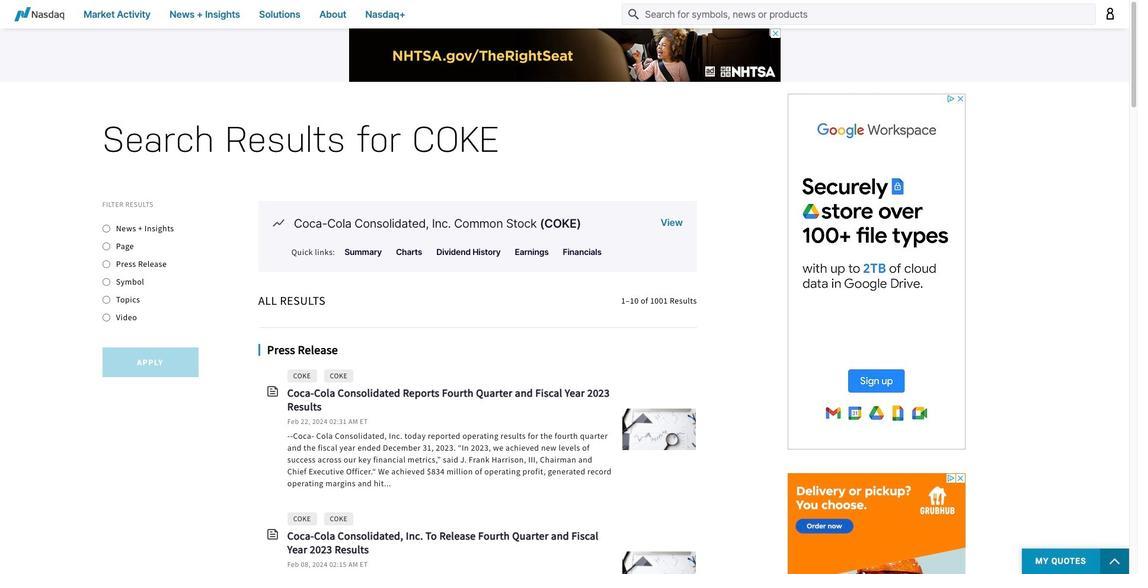 Task type: describe. For each thing, give the bounding box(es) containing it.
Search Button - Click to open the Search Overlay Modal Box text field
[[622, 4, 1097, 25]]

homepage logo url - navigate back to the homepage image
[[14, 7, 65, 21]]

0 vertical spatial advertisement element
[[349, 28, 781, 82]]

account login - click to log into your account image
[[1106, 7, 1116, 19]]

1 vertical spatial advertisement element
[[788, 94, 966, 450]]



Task type: locate. For each thing, give the bounding box(es) containing it.
2 vertical spatial advertisement element
[[788, 473, 966, 574]]

None radio
[[102, 225, 110, 232], [102, 260, 110, 268], [102, 296, 110, 303], [102, 313, 110, 321], [102, 225, 110, 232], [102, 260, 110, 268], [102, 296, 110, 303], [102, 313, 110, 321]]

advertisement element
[[349, 28, 781, 82], [788, 94, 966, 450], [788, 473, 966, 574]]

None radio
[[102, 242, 110, 250], [102, 278, 110, 286], [102, 242, 110, 250], [102, 278, 110, 286]]

primary navigation navigation
[[0, 0, 1130, 28]]



Task type: vqa. For each thing, say whether or not it's contained in the screenshot.
topmost Advertisement element
yes



